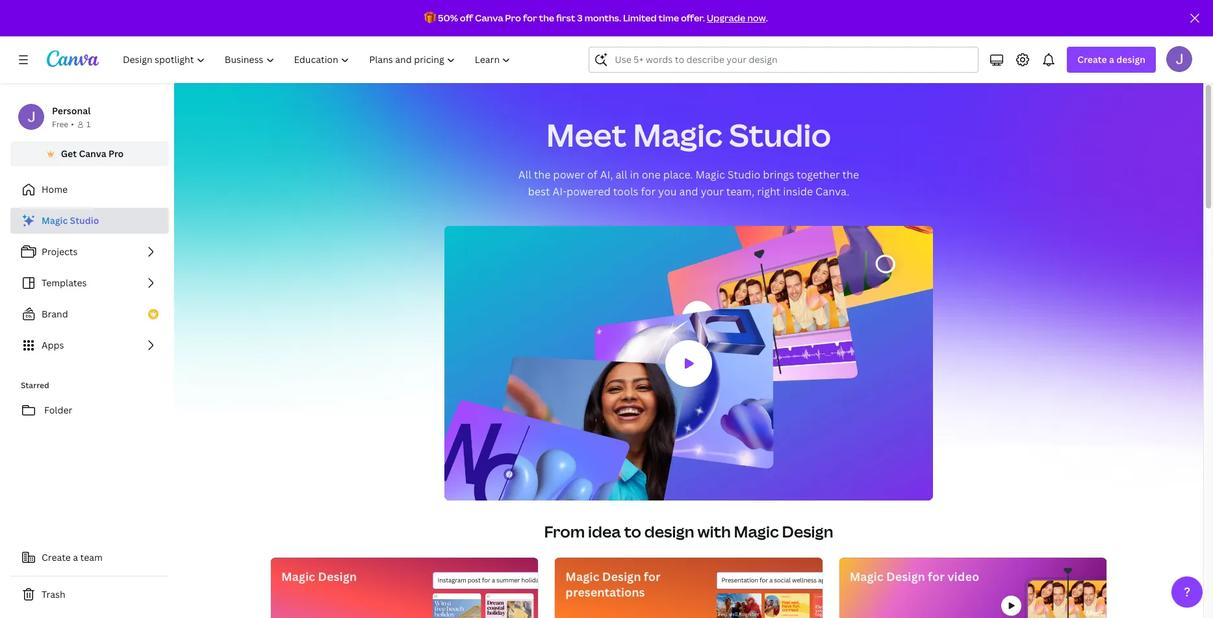 Task type: describe. For each thing, give the bounding box(es) containing it.
from
[[544, 521, 585, 543]]

limited
[[623, 12, 657, 24]]

home link
[[10, 177, 169, 203]]

create a team
[[42, 552, 103, 564]]

0 vertical spatial studio
[[729, 114, 832, 156]]

canva.
[[816, 185, 850, 199]]

folder button
[[10, 398, 169, 424]]

meet
[[546, 114, 627, 156]]

best
[[528, 185, 550, 199]]

Search search field
[[615, 47, 953, 72]]

for left video on the right bottom of page
[[928, 569, 945, 585]]

design for magic design for presentations
[[602, 569, 641, 585]]

upgrade
[[707, 12, 746, 24]]

for left first
[[523, 12, 537, 24]]

apps link
[[10, 333, 169, 359]]

ai,
[[600, 168, 613, 182]]

idea
[[588, 521, 621, 543]]

months.
[[585, 12, 621, 24]]

trash link
[[10, 582, 169, 608]]

now
[[748, 12, 766, 24]]

offer.
[[681, 12, 705, 24]]

jacob simon image
[[1167, 46, 1193, 72]]

to
[[624, 521, 641, 543]]

0 horizontal spatial design
[[645, 521, 695, 543]]

trash
[[42, 589, 65, 601]]

home
[[42, 183, 68, 196]]

the up canva.
[[843, 168, 859, 182]]

50%
[[438, 12, 458, 24]]

templates link
[[10, 270, 169, 296]]

🎁
[[424, 12, 436, 24]]

together
[[797, 168, 840, 182]]

all
[[616, 168, 628, 182]]

2 vertical spatial studio
[[70, 214, 99, 227]]

create for create a team
[[42, 552, 71, 564]]

0 vertical spatial canva
[[475, 12, 503, 24]]

personal
[[52, 105, 91, 117]]

magic design
[[281, 569, 357, 585]]

pro inside get canva pro button
[[109, 148, 124, 160]]

powered
[[567, 185, 611, 199]]

magic design for video
[[850, 569, 980, 585]]

first
[[556, 12, 576, 24]]

with
[[698, 521, 731, 543]]

brand link
[[10, 302, 169, 328]]

create a design
[[1078, 53, 1146, 66]]

•
[[71, 119, 74, 130]]

magic inside all the power of ai, all in one place. magic studio brings together the best ai-powered tools for you and your team, right inside canva.
[[696, 168, 725, 182]]

team
[[80, 552, 103, 564]]

a for team
[[73, 552, 78, 564]]

create a team button
[[10, 545, 169, 571]]

the up best
[[534, 168, 551, 182]]

you
[[658, 185, 677, 199]]

magic inside magic design for presentations
[[566, 569, 600, 585]]



Task type: locate. For each thing, give the bounding box(es) containing it.
starred
[[21, 380, 49, 391]]

magic design for presentations button
[[555, 558, 823, 619]]

for
[[523, 12, 537, 24], [641, 185, 656, 199], [644, 569, 661, 585], [928, 569, 945, 585]]

a for design
[[1110, 53, 1115, 66]]

design for magic design
[[318, 569, 357, 585]]

0 horizontal spatial create
[[42, 552, 71, 564]]

brand
[[42, 308, 68, 320]]

0 vertical spatial a
[[1110, 53, 1115, 66]]

1 horizontal spatial canva
[[475, 12, 503, 24]]

off
[[460, 12, 473, 24]]

magic design for presentations
[[566, 569, 661, 601]]

place.
[[663, 168, 693, 182]]

design left jacob simon image
[[1117, 53, 1146, 66]]

all
[[519, 168, 532, 182]]

magic design for video button
[[839, 558, 1108, 619]]

get
[[61, 148, 77, 160]]

from idea to design with magic design
[[544, 521, 834, 543]]

0 horizontal spatial a
[[73, 552, 78, 564]]

canva
[[475, 12, 503, 24], [79, 148, 106, 160]]

for inside magic design for presentations
[[644, 569, 661, 585]]

list
[[10, 208, 169, 359]]

in
[[630, 168, 639, 182]]

magic
[[633, 114, 723, 156], [696, 168, 725, 182], [42, 214, 68, 227], [734, 521, 779, 543], [281, 569, 315, 585], [566, 569, 600, 585], [850, 569, 884, 585]]

design
[[782, 521, 834, 543], [318, 569, 357, 585], [602, 569, 641, 585], [887, 569, 925, 585]]

1 vertical spatial create
[[42, 552, 71, 564]]

projects
[[42, 246, 78, 258]]

for inside all the power of ai, all in one place. magic studio brings together the best ai-powered tools for you and your team, right inside canva.
[[641, 185, 656, 199]]

brings
[[763, 168, 794, 182]]

team,
[[726, 185, 755, 199]]

1 vertical spatial canva
[[79, 148, 106, 160]]

0 horizontal spatial pro
[[109, 148, 124, 160]]

presentations
[[566, 585, 645, 601]]

folder
[[44, 404, 72, 417]]

design for magic design for video
[[887, 569, 925, 585]]

1 horizontal spatial create
[[1078, 53, 1107, 66]]

studio inside all the power of ai, all in one place. magic studio brings together the best ai-powered tools for you and your team, right inside canva.
[[728, 168, 761, 182]]

a inside dropdown button
[[1110, 53, 1115, 66]]

canva right off on the top
[[475, 12, 503, 24]]

free
[[52, 119, 68, 130]]

design
[[1117, 53, 1146, 66], [645, 521, 695, 543]]

for down from idea to design with magic design
[[644, 569, 661, 585]]

time
[[659, 12, 679, 24]]

None search field
[[589, 47, 979, 73]]

1 vertical spatial studio
[[728, 168, 761, 182]]

power
[[553, 168, 585, 182]]

create
[[1078, 53, 1107, 66], [42, 552, 71, 564]]

and
[[680, 185, 698, 199]]

a
[[1110, 53, 1115, 66], [73, 552, 78, 564]]

1 vertical spatial a
[[73, 552, 78, 564]]

1
[[86, 119, 91, 130]]

1 vertical spatial design
[[645, 521, 695, 543]]

create inside button
[[42, 552, 71, 564]]

0 horizontal spatial canva
[[79, 148, 106, 160]]

the left first
[[539, 12, 555, 24]]

your
[[701, 185, 724, 199]]

1 horizontal spatial design
[[1117, 53, 1146, 66]]

0 vertical spatial pro
[[505, 12, 521, 24]]

0 vertical spatial create
[[1078, 53, 1107, 66]]

create inside dropdown button
[[1078, 53, 1107, 66]]

magic studio
[[42, 214, 99, 227]]

studio up team,
[[728, 168, 761, 182]]

pro up home link on the left top
[[109, 148, 124, 160]]

one
[[642, 168, 661, 182]]

all the power of ai, all in one place. magic studio brings together the best ai-powered tools for you and your team, right inside canva.
[[519, 168, 859, 199]]

tools
[[613, 185, 639, 199]]

create a design button
[[1068, 47, 1156, 73]]

3
[[577, 12, 583, 24]]

get canva pro button
[[10, 142, 169, 166]]

list containing magic studio
[[10, 208, 169, 359]]

pro right off on the top
[[505, 12, 521, 24]]

1 horizontal spatial a
[[1110, 53, 1115, 66]]

1 vertical spatial pro
[[109, 148, 124, 160]]

.
[[766, 12, 768, 24]]

studio up brings
[[729, 114, 832, 156]]

apps
[[42, 339, 64, 352]]

canva inside button
[[79, 148, 106, 160]]

design inside magic design for presentations
[[602, 569, 641, 585]]

top level navigation element
[[114, 47, 522, 73]]

the
[[539, 12, 555, 24], [534, 168, 551, 182], [843, 168, 859, 182]]

free •
[[52, 119, 74, 130]]

magic design button
[[270, 558, 539, 619]]

video
[[948, 569, 980, 585]]

ai-
[[553, 185, 567, 199]]

create for create a design
[[1078, 53, 1107, 66]]

a inside button
[[73, 552, 78, 564]]

design right to
[[645, 521, 695, 543]]

folder link
[[10, 398, 169, 424]]

for down one
[[641, 185, 656, 199]]

0 vertical spatial design
[[1117, 53, 1146, 66]]

templates
[[42, 277, 87, 289]]

inside
[[783, 185, 813, 199]]

upgrade now button
[[707, 12, 766, 24]]

magic studio link
[[10, 208, 169, 234]]

🎁 50% off canva pro for the first 3 months. limited time offer. upgrade now .
[[424, 12, 768, 24]]

pro
[[505, 12, 521, 24], [109, 148, 124, 160]]

design inside dropdown button
[[1117, 53, 1146, 66]]

meet magic studio
[[546, 114, 832, 156]]

studio
[[729, 114, 832, 156], [728, 168, 761, 182], [70, 214, 99, 227]]

canva right get
[[79, 148, 106, 160]]

projects link
[[10, 239, 169, 265]]

studio down home link on the left top
[[70, 214, 99, 227]]

of
[[587, 168, 598, 182]]

get canva pro
[[61, 148, 124, 160]]

right
[[757, 185, 781, 199]]

1 horizontal spatial pro
[[505, 12, 521, 24]]



Task type: vqa. For each thing, say whether or not it's contained in the screenshot.
rightmost THE PAID
no



